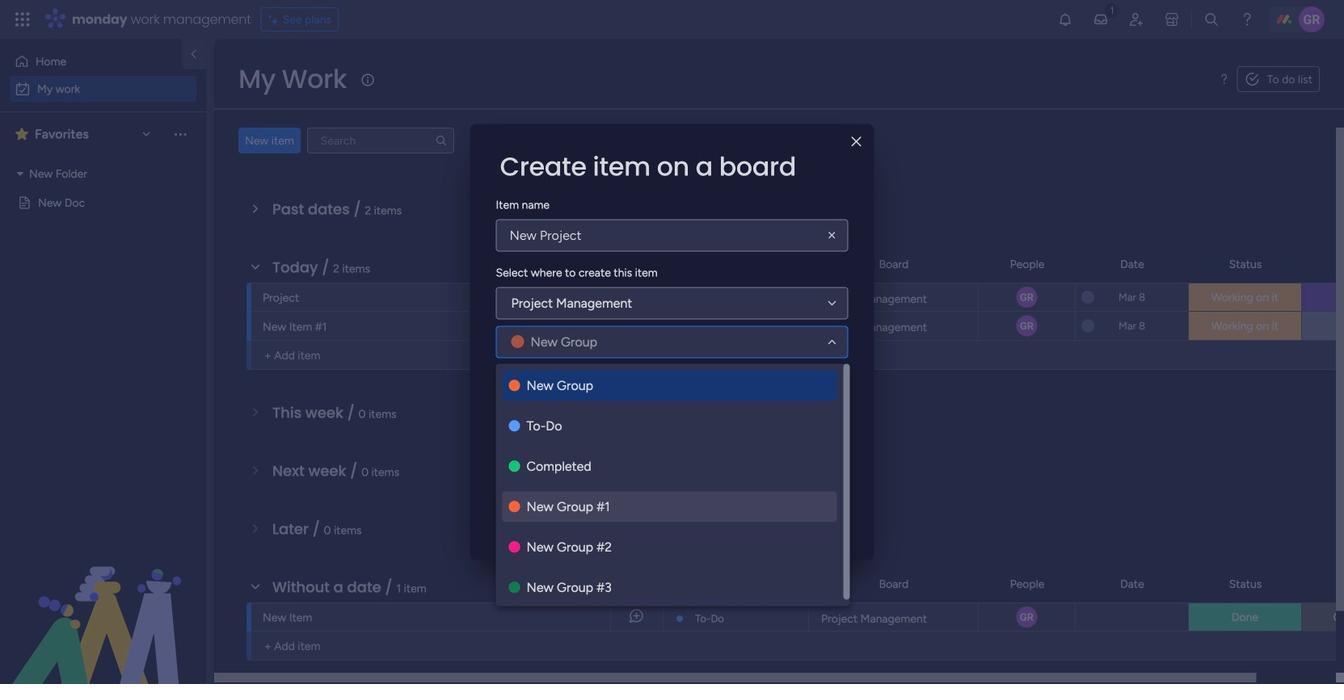 Task type: describe. For each thing, give the bounding box(es) containing it.
greg robinson image
[[1299, 6, 1325, 32]]

close image
[[852, 136, 861, 148]]

notifications image
[[1057, 11, 1074, 27]]

invite members image
[[1129, 11, 1145, 27]]

1 v2 circle image from the top
[[509, 379, 520, 393]]

2 v2 circle image from the top
[[509, 419, 520, 433]]

1 image
[[1105, 1, 1120, 19]]

update feed image
[[1093, 11, 1109, 27]]



Task type: locate. For each thing, give the bounding box(es) containing it.
caret down image
[[17, 168, 23, 179]]

1 vertical spatial option
[[10, 76, 196, 102]]

2 option from the top
[[10, 76, 196, 102]]

0 vertical spatial v2 circle image
[[509, 379, 520, 393]]

lottie animation image
[[0, 521, 206, 685]]

Filter dashboard by text search field
[[307, 128, 454, 154]]

1 vertical spatial v2 circle image
[[509, 419, 520, 433]]

2 vertical spatial v2 circle image
[[509, 460, 520, 474]]

option
[[10, 49, 172, 74], [10, 76, 196, 102]]

select product image
[[15, 11, 31, 27]]

v2 circle image
[[509, 379, 520, 393], [509, 419, 520, 433], [509, 460, 520, 474]]

0 vertical spatial option
[[10, 49, 172, 74]]

list box
[[0, 156, 206, 314]]

For example, project proposal text field
[[496, 219, 848, 252]]

see plans image
[[268, 10, 283, 28]]

search image
[[435, 134, 448, 147]]

1 option from the top
[[10, 49, 172, 74]]

None search field
[[307, 128, 454, 154]]

search everything image
[[1204, 11, 1220, 27]]

public board image
[[17, 195, 32, 211]]

lottie animation element
[[0, 521, 206, 685]]

v2 star 2 image
[[15, 124, 28, 144]]

monday marketplace image
[[1164, 11, 1180, 27]]

v2 circle image
[[511, 335, 524, 350], [509, 500, 520, 514], [509, 541, 520, 554], [509, 581, 520, 595]]

3 v2 circle image from the top
[[509, 460, 520, 474]]

help image
[[1239, 11, 1255, 27]]



Task type: vqa. For each thing, say whether or not it's contained in the screenshot.
enhanced
no



